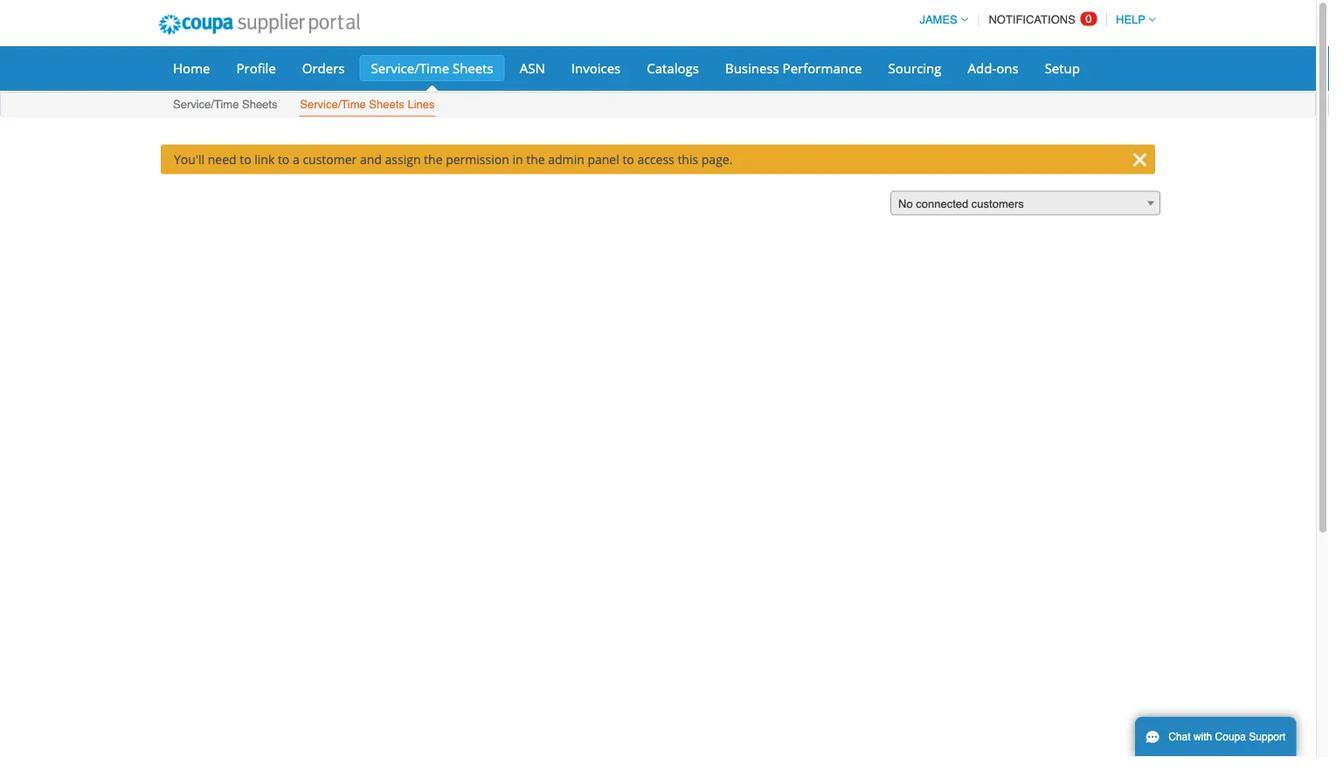 Task type: vqa. For each thing, say whether or not it's contained in the screenshot.
NAVIGATION
yes



Task type: describe. For each thing, give the bounding box(es) containing it.
in
[[512, 151, 523, 168]]

assign
[[385, 151, 421, 168]]

3 to from the left
[[623, 151, 634, 168]]

navigation containing notifications 0
[[912, 3, 1156, 37]]

2 horizontal spatial sheets
[[453, 59, 494, 77]]

invoices link
[[560, 55, 632, 81]]

need
[[208, 151, 236, 168]]

customers
[[972, 198, 1024, 211]]

you'll need to link to a customer and assign the permission in the admin panel to access this page.
[[174, 151, 733, 168]]

profile link
[[225, 55, 287, 81]]

chat
[[1169, 731, 1191, 744]]

0 horizontal spatial service/time
[[173, 98, 239, 111]]

sourcing link
[[877, 55, 953, 81]]

chat with coupa support
[[1169, 731, 1286, 744]]

2 the from the left
[[526, 151, 545, 168]]

invoices
[[571, 59, 621, 77]]

home
[[173, 59, 210, 77]]

page.
[[702, 151, 733, 168]]

service/time inside service/time sheets lines link
[[300, 98, 366, 111]]

no connected customers
[[898, 198, 1024, 211]]

coupa
[[1215, 731, 1246, 744]]

help
[[1116, 13, 1146, 26]]

asn link
[[508, 55, 556, 81]]

catalogs
[[647, 59, 699, 77]]

home link
[[162, 55, 222, 81]]

No connected customers field
[[891, 191, 1161, 216]]

orders link
[[291, 55, 356, 81]]

0
[[1086, 12, 1092, 25]]

chat with coupa support button
[[1135, 717, 1296, 758]]

support
[[1249, 731, 1286, 744]]

profile
[[236, 59, 276, 77]]

catalogs link
[[636, 55, 710, 81]]

connected
[[916, 198, 968, 211]]

service/time sheets lines
[[300, 98, 435, 111]]

1 to from the left
[[240, 151, 251, 168]]

panel
[[588, 151, 619, 168]]

business performance link
[[714, 55, 873, 81]]

help link
[[1108, 13, 1156, 26]]

2 to from the left
[[278, 151, 290, 168]]

james link
[[912, 13, 968, 26]]

setup link
[[1034, 55, 1091, 81]]

link
[[255, 151, 275, 168]]

business
[[725, 59, 779, 77]]

ons
[[996, 59, 1019, 77]]



Task type: locate. For each thing, give the bounding box(es) containing it.
No connected customers text field
[[891, 192, 1160, 216]]

1 horizontal spatial to
[[278, 151, 290, 168]]

1 the from the left
[[424, 151, 443, 168]]

no
[[898, 198, 913, 211]]

service/time up lines
[[371, 59, 449, 77]]

to left link
[[240, 151, 251, 168]]

2 horizontal spatial service/time
[[371, 59, 449, 77]]

service/time sheets up lines
[[371, 59, 494, 77]]

a
[[293, 151, 300, 168]]

0 vertical spatial service/time sheets
[[371, 59, 494, 77]]

0 horizontal spatial service/time sheets link
[[172, 94, 278, 117]]

asn
[[520, 59, 545, 77]]

sourcing
[[888, 59, 942, 77]]

this
[[678, 151, 698, 168]]

sheets
[[453, 59, 494, 77], [242, 98, 277, 111], [369, 98, 404, 111]]

notifications
[[989, 13, 1076, 26]]

with
[[1194, 731, 1212, 744]]

notifications 0
[[989, 12, 1092, 26]]

navigation
[[912, 3, 1156, 37]]

orders
[[302, 59, 345, 77]]

service/time sheets link up lines
[[360, 55, 505, 81]]

1 horizontal spatial service/time sheets
[[371, 59, 494, 77]]

to right panel
[[623, 151, 634, 168]]

the
[[424, 151, 443, 168], [526, 151, 545, 168]]

you'll
[[174, 151, 205, 168]]

add-ons link
[[956, 55, 1030, 81]]

service/time sheets down profile link
[[173, 98, 277, 111]]

0 horizontal spatial the
[[424, 151, 443, 168]]

james
[[920, 13, 958, 26]]

0 vertical spatial service/time sheets link
[[360, 55, 505, 81]]

access
[[637, 151, 674, 168]]

sheets left the "asn"
[[453, 59, 494, 77]]

service/time sheets link
[[360, 55, 505, 81], [172, 94, 278, 117]]

to left the a
[[278, 151, 290, 168]]

the right "assign"
[[424, 151, 443, 168]]

admin
[[548, 151, 584, 168]]

coupa supplier portal image
[[147, 3, 372, 46]]

performance
[[783, 59, 862, 77]]

sheets down profile link
[[242, 98, 277, 111]]

customer
[[303, 151, 357, 168]]

service/time
[[371, 59, 449, 77], [173, 98, 239, 111], [300, 98, 366, 111]]

1 horizontal spatial sheets
[[369, 98, 404, 111]]

the right in
[[526, 151, 545, 168]]

and
[[360, 151, 382, 168]]

1 vertical spatial service/time sheets link
[[172, 94, 278, 117]]

1 horizontal spatial service/time
[[300, 98, 366, 111]]

lines
[[408, 98, 435, 111]]

service/time down home link
[[173, 98, 239, 111]]

service/time sheets
[[371, 59, 494, 77], [173, 98, 277, 111]]

add-
[[968, 59, 996, 77]]

0 horizontal spatial to
[[240, 151, 251, 168]]

1 vertical spatial service/time sheets
[[173, 98, 277, 111]]

0 horizontal spatial sheets
[[242, 98, 277, 111]]

2 horizontal spatial to
[[623, 151, 634, 168]]

1 horizontal spatial service/time sheets link
[[360, 55, 505, 81]]

add-ons
[[968, 59, 1019, 77]]

business performance
[[725, 59, 862, 77]]

to
[[240, 151, 251, 168], [278, 151, 290, 168], [623, 151, 634, 168]]

service/time down orders link
[[300, 98, 366, 111]]

1 horizontal spatial the
[[526, 151, 545, 168]]

0 horizontal spatial service/time sheets
[[173, 98, 277, 111]]

sheets left lines
[[369, 98, 404, 111]]

permission
[[446, 151, 509, 168]]

service/time sheets lines link
[[299, 94, 436, 117]]

service/time sheets link down profile link
[[172, 94, 278, 117]]

setup
[[1045, 59, 1080, 77]]



